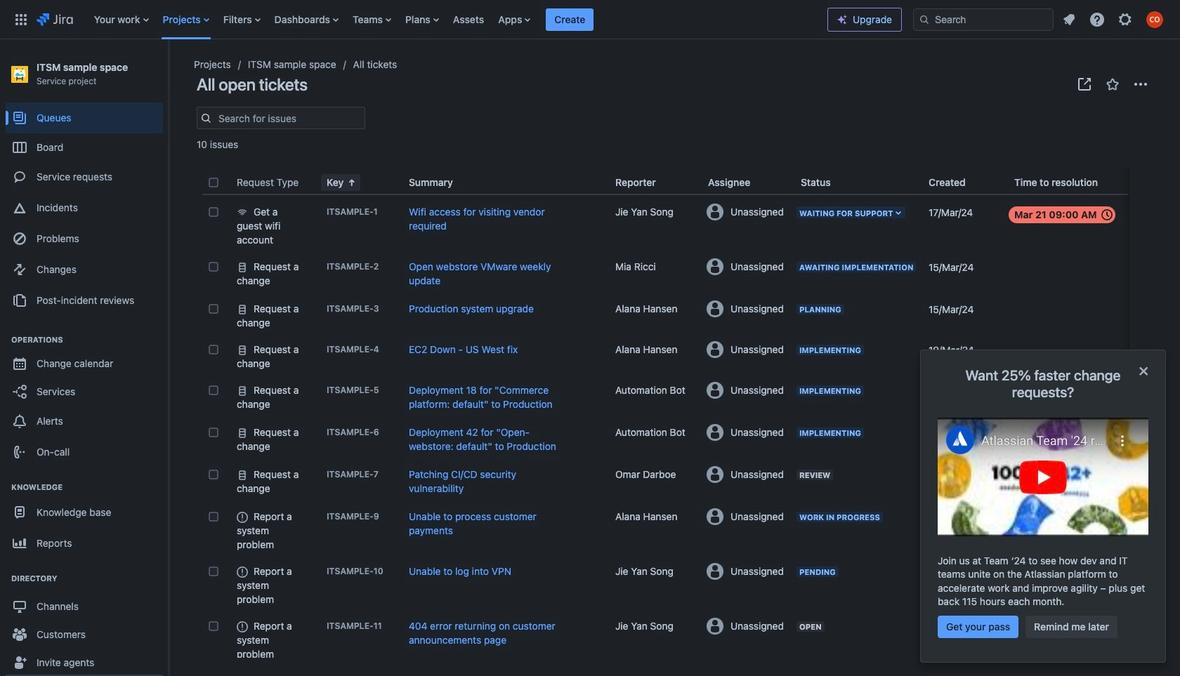 Task type: vqa. For each thing, say whether or not it's contained in the screenshot.
"Confluence" image
no



Task type: describe. For each thing, give the bounding box(es) containing it.
primary element
[[8, 0, 828, 39]]

watch atlassian team '24 video dialog
[[921, 350, 1167, 664]]

heading for operations group
[[6, 335, 163, 346]]

1 horizontal spatial list
[[1057, 7, 1173, 32]]

Search for issues field
[[214, 108, 365, 128]]

directory group
[[6, 560, 163, 677]]

star image
[[1105, 76, 1122, 93]]

Search field
[[914, 8, 1054, 31]]



Task type: locate. For each thing, give the bounding box(es) containing it.
jira image
[[37, 11, 73, 28], [37, 11, 73, 28]]

group
[[6, 98, 163, 321]]

knowledge group
[[6, 468, 163, 677]]

notifications image
[[1061, 11, 1078, 28]]

ascending icon image
[[344, 174, 361, 191]]

list
[[87, 0, 828, 39], [1057, 7, 1173, 32]]

banner
[[0, 0, 1181, 39]]

heading
[[6, 335, 163, 346], [6, 482, 163, 493], [6, 574, 163, 585]]

heading for directory group
[[6, 574, 163, 585]]

settings image
[[1118, 11, 1135, 28]]

sidebar navigation image
[[153, 56, 184, 84]]

None search field
[[914, 8, 1054, 31]]

actions image
[[1133, 76, 1150, 93]]

list item
[[546, 0, 594, 39]]

your profile and settings image
[[1147, 11, 1164, 28]]

2 vertical spatial heading
[[6, 574, 163, 585]]

help image
[[1090, 11, 1106, 28]]

0 vertical spatial heading
[[6, 335, 163, 346]]

1 heading from the top
[[6, 335, 163, 346]]

appswitcher icon image
[[13, 11, 30, 28]]

2 heading from the top
[[6, 482, 163, 493]]

0 horizontal spatial list
[[87, 0, 828, 39]]

heading for knowledge group
[[6, 482, 163, 493]]

1 vertical spatial heading
[[6, 482, 163, 493]]

operations group
[[6, 321, 163, 472]]

3 heading from the top
[[6, 574, 163, 585]]

search image
[[919, 14, 931, 25]]



